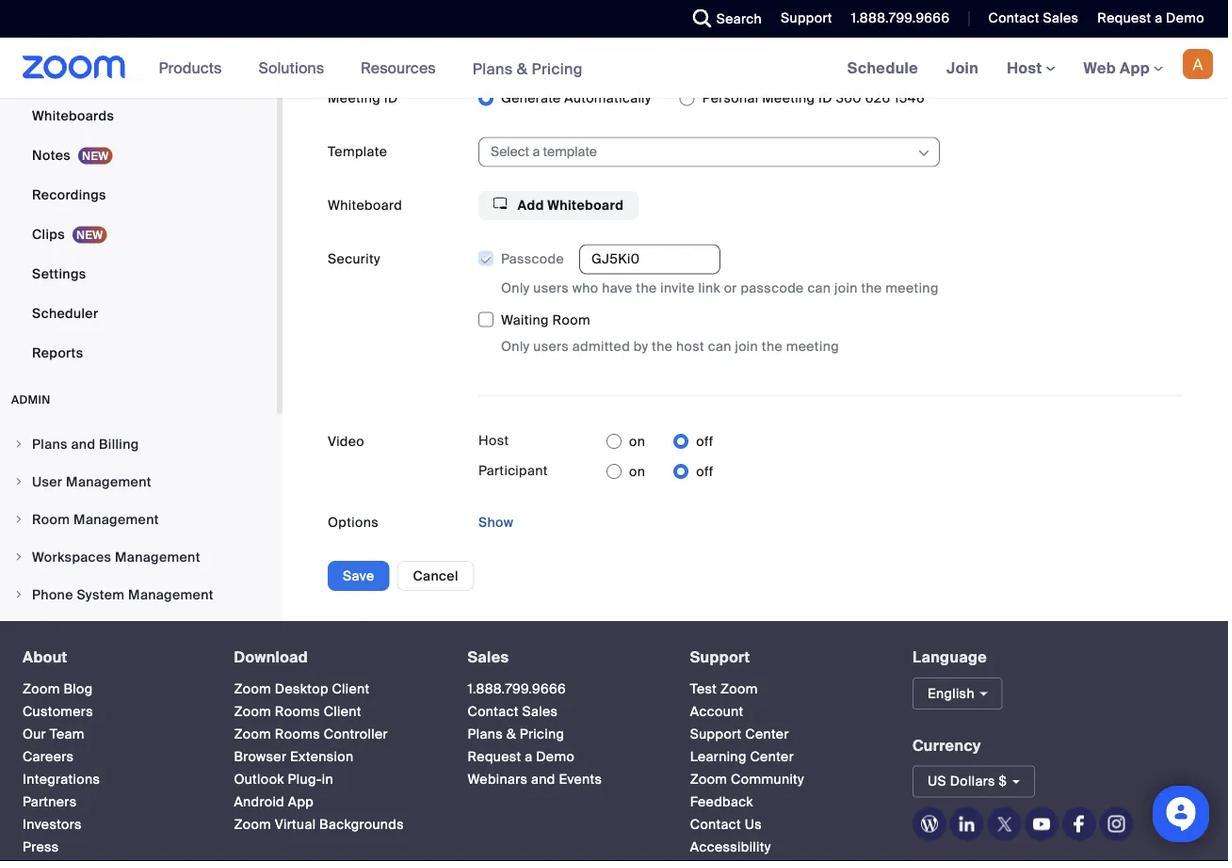 Task type: describe. For each thing, give the bounding box(es) containing it.
only users admitted by the host can join the meeting
[[501, 339, 839, 356]]

feedback
[[690, 794, 753, 811]]

management for user management
[[66, 474, 151, 491]]

& inside 1.888.799.9666 contact sales plans & pricing request a demo webinars and events
[[506, 726, 516, 743]]

test
[[690, 681, 717, 698]]

phone system management
[[32, 587, 214, 604]]

whiteboards link
[[0, 98, 277, 135]]

1 vertical spatial client
[[324, 703, 361, 721]]

zoom inside zoom blog customers our team careers integrations partners investors press
[[23, 681, 60, 698]]

on for host
[[629, 433, 645, 451]]

workspaces
[[32, 549, 111, 567]]

language
[[912, 649, 987, 668]]

zoom rooms client link
[[234, 703, 361, 721]]

room inside security group
[[552, 312, 590, 329]]

added
[[520, 22, 562, 39]]

1.888.799.9666 link
[[468, 681, 566, 698]]

0 horizontal spatial host
[[478, 433, 509, 450]]

right image for plans and billing
[[13, 440, 24, 451]]

1.888.799.9666 for 1.888.799.9666
[[851, 9, 950, 27]]

support link right to
[[767, 0, 837, 38]]

plans and billing menu item
[[0, 427, 277, 463]]

host option group
[[606, 427, 713, 457]]

web
[[1083, 58, 1116, 78]]

management for workspaces management
[[115, 549, 200, 567]]

customers link
[[23, 703, 93, 721]]

have for the
[[602, 280, 632, 297]]

investors
[[23, 816, 82, 834]]

host button
[[1007, 58, 1055, 78]]

admin menu menu
[[0, 427, 277, 691]]

waiting room
[[501, 312, 590, 329]]

pricing inside the product information navigation
[[532, 59, 583, 78]]

and inside 1.888.799.9666 contact sales plans & pricing request a demo webinars and events
[[531, 771, 555, 789]]

by
[[634, 339, 648, 356]]

web app
[[1083, 58, 1150, 78]]

account
[[690, 703, 744, 721]]

learning
[[690, 749, 746, 766]]

zoom desktop client link
[[234, 681, 370, 698]]

support for support link above meeting.
[[781, 9, 832, 27]]

security
[[328, 251, 380, 268]]

2 rooms from the top
[[275, 726, 320, 743]]

outlook
[[234, 771, 284, 789]]

1.888.799.9666 button up schedule
[[837, 0, 954, 38]]

menu item inside side navigation navigation
[[0, 616, 277, 651]]

download link
[[234, 649, 308, 668]]

to
[[742, 22, 755, 39]]

zoom rooms controller link
[[234, 726, 388, 743]]

cancel button
[[397, 562, 474, 592]]

community
[[731, 771, 804, 789]]

show
[[478, 514, 513, 532]]

download
[[234, 649, 308, 668]]

0 vertical spatial a
[[1155, 9, 1162, 27]]

personal meeting id 360 626 1546
[[702, 90, 925, 107]]

browser extension link
[[234, 749, 354, 766]]

on for participant
[[629, 464, 645, 481]]

join
[[946, 58, 979, 78]]

learning center link
[[690, 749, 794, 766]]

will
[[634, 22, 655, 39]]

support link up test zoom link
[[690, 649, 750, 668]]

join link
[[932, 38, 993, 98]]

personal devices link
[[0, 58, 277, 96]]

group
[[520, 41, 560, 59]]

whiteboard inside button
[[547, 197, 624, 215]]

id inside option group
[[818, 90, 832, 107]]

1 vertical spatial join
[[735, 339, 758, 356]]

have for access
[[658, 22, 689, 39]]

about link
[[23, 649, 68, 668]]

us dollars $ button
[[912, 766, 1035, 799]]

android app link
[[234, 794, 314, 811]]

app inside meetings navigation
[[1120, 58, 1150, 78]]

0 vertical spatial sales
[[1043, 9, 1079, 27]]

system
[[77, 587, 125, 604]]

contact inside test zoom account support center learning center zoom community feedback contact us accessibility
[[690, 816, 741, 834]]

and inside menu item
[[71, 436, 95, 454]]

plans and billing
[[32, 436, 139, 454]]

browser
[[234, 749, 287, 766]]

zoom logo image
[[23, 56, 126, 79]]

right image for room management
[[13, 515, 24, 526]]

add whiteboard
[[514, 197, 624, 215]]

feedback button
[[690, 794, 753, 811]]

blog
[[63, 681, 93, 698]]

participant option group
[[606, 457, 713, 488]]

products button
[[159, 38, 230, 98]]

off for participant
[[696, 464, 713, 481]]

test zoom account support center learning center zoom community feedback contact us accessibility
[[690, 681, 804, 856]]

in
[[322, 771, 333, 789]]

1 whiteboard from the left
[[328, 197, 402, 215]]

support center link
[[690, 726, 789, 743]]

personal contacts
[[32, 28, 151, 46]]

1.888.799.9666 for 1.888.799.9666 contact sales plans & pricing request a demo webinars and events
[[468, 681, 566, 698]]

who
[[572, 280, 598, 297]]

notes
[[32, 147, 71, 165]]

626
[[865, 90, 890, 107]]

added attendees will have access to the meeting group chat before and after the meeting.
[[520, 22, 835, 59]]

plans inside 1.888.799.9666 contact sales plans & pricing request a demo webinars and events
[[468, 726, 503, 743]]

product information navigation
[[145, 38, 597, 99]]

template
[[328, 144, 387, 161]]

and inside added attendees will have access to the meeting group chat before and after the meeting.
[[643, 41, 667, 59]]

about
[[23, 649, 68, 668]]

1.888.799.9666 button up schedule link
[[851, 9, 950, 27]]

request inside 1.888.799.9666 contact sales plans & pricing request a demo webinars and events
[[468, 749, 521, 766]]

add
[[518, 197, 544, 215]]

notes link
[[0, 137, 277, 175]]

only users who have the invite link or passcode can join the meeting
[[501, 280, 939, 297]]

meeting id option group
[[478, 84, 1183, 114]]

desktop
[[275, 681, 328, 698]]

users for admitted
[[533, 339, 569, 356]]

generate automatically
[[501, 90, 651, 107]]

1 horizontal spatial join
[[834, 280, 858, 297]]

request a demo
[[1097, 9, 1204, 27]]

$
[[999, 774, 1007, 791]]

resources
[[361, 58, 436, 78]]

zoom blog link
[[23, 681, 93, 698]]

meeting up template
[[328, 90, 381, 107]]

0 vertical spatial center
[[745, 726, 789, 743]]

partners link
[[23, 794, 77, 811]]

english button
[[912, 678, 1003, 710]]

support for support link over test zoom link
[[690, 649, 750, 668]]

zoom blog customers our team careers integrations partners investors press
[[23, 681, 100, 856]]

billing
[[99, 436, 139, 454]]

contact inside 1.888.799.9666 contact sales plans & pricing request a demo webinars and events
[[468, 703, 519, 721]]

0 vertical spatial meeting
[[886, 280, 939, 297]]

add whiteboard button
[[478, 191, 639, 221]]

careers link
[[23, 749, 74, 766]]

right image
[[13, 590, 24, 602]]

passcode
[[501, 250, 564, 268]]

cancel
[[413, 568, 458, 586]]

invite
[[660, 280, 695, 297]]

customers
[[23, 703, 93, 721]]

1.888.799.9666 contact sales plans & pricing request a demo webinars and events
[[468, 681, 602, 789]]

1 vertical spatial center
[[750, 749, 794, 766]]



Task type: vqa. For each thing, say whether or not it's contained in the screenshot.
18 button
no



Task type: locate. For each thing, give the bounding box(es) containing it.
0 horizontal spatial contact
[[468, 703, 519, 721]]

center up learning center link
[[745, 726, 789, 743]]

2 vertical spatial contact
[[690, 816, 741, 834]]

demo up 'profile picture'
[[1166, 9, 1204, 27]]

1 vertical spatial app
[[288, 794, 314, 811]]

passcode
[[741, 280, 804, 297]]

zoom community link
[[690, 771, 804, 789]]

personal for personal devices
[[32, 68, 89, 85]]

1 vertical spatial rooms
[[275, 726, 320, 743]]

workspaces management menu item
[[0, 540, 277, 576]]

app inside the zoom desktop client zoom rooms client zoom rooms controller browser extension outlook plug-in android app zoom virtual backgrounds
[[288, 794, 314, 811]]

dollars
[[950, 774, 995, 791]]

have right who
[[602, 280, 632, 297]]

support up test zoom link
[[690, 649, 750, 668]]

1 horizontal spatial demo
[[1166, 9, 1204, 27]]

plans up generate
[[472, 59, 513, 78]]

2 only from the top
[[501, 339, 530, 356]]

pricing
[[532, 59, 583, 78], [520, 726, 564, 743]]

support up meeting.
[[781, 9, 832, 27]]

the
[[758, 22, 779, 39], [704, 41, 725, 59], [636, 280, 657, 297], [861, 280, 882, 297], [652, 339, 673, 356], [762, 339, 783, 356]]

4 right image from the top
[[13, 553, 24, 564]]

360
[[836, 90, 862, 107]]

support down account link at the right bottom of page
[[690, 726, 742, 743]]

0 horizontal spatial whiteboard
[[328, 197, 402, 215]]

accessibility link
[[690, 839, 771, 856]]

request up webinars
[[468, 749, 521, 766]]

2 whiteboard from the left
[[547, 197, 624, 215]]

zoom virtual backgrounds link
[[234, 816, 404, 834]]

2 vertical spatial support
[[690, 726, 742, 743]]

2 horizontal spatial and
[[643, 41, 667, 59]]

sales up 1.888.799.9666 link in the bottom left of the page
[[468, 649, 509, 668]]

right image inside workspaces management menu item
[[13, 553, 24, 564]]

or
[[724, 280, 737, 297]]

0 vertical spatial only
[[501, 280, 530, 297]]

1 id from the left
[[384, 90, 398, 107]]

1.888.799.9666 up schedule link
[[851, 9, 950, 27]]

1 vertical spatial meeting
[[786, 339, 839, 356]]

team
[[50, 726, 85, 743]]

pricing up generate automatically
[[532, 59, 583, 78]]

join right the host
[[735, 339, 758, 356]]

join right the passcode
[[834, 280, 858, 297]]

1 horizontal spatial id
[[818, 90, 832, 107]]

room down user on the bottom
[[32, 512, 70, 529]]

1 vertical spatial off
[[696, 464, 713, 481]]

0 horizontal spatial a
[[525, 749, 533, 766]]

users down the waiting room
[[533, 339, 569, 356]]

before
[[597, 41, 639, 59]]

0 horizontal spatial app
[[288, 794, 314, 811]]

1 vertical spatial on
[[629, 464, 645, 481]]

0 horizontal spatial can
[[708, 339, 731, 356]]

us
[[928, 774, 946, 791]]

on up participant option group
[[629, 433, 645, 451]]

only for only users who have the invite link or passcode can join the meeting
[[501, 280, 530, 297]]

0 vertical spatial personal
[[32, 28, 89, 46]]

0 vertical spatial off
[[696, 433, 713, 451]]

whiteboard down template
[[328, 197, 402, 215]]

1 horizontal spatial sales
[[522, 703, 558, 721]]

generate
[[501, 90, 561, 107]]

0 vertical spatial pricing
[[532, 59, 583, 78]]

room management menu item
[[0, 503, 277, 538]]

0 horizontal spatial request
[[468, 749, 521, 766]]

0 horizontal spatial and
[[71, 436, 95, 454]]

security group
[[478, 245, 1183, 358]]

host up participant
[[478, 433, 509, 450]]

support inside support link
[[781, 9, 832, 27]]

banner
[[0, 38, 1228, 99]]

search button
[[679, 0, 767, 38]]

management for room management
[[74, 512, 159, 529]]

1 vertical spatial host
[[478, 433, 509, 450]]

1 users from the top
[[533, 280, 569, 297]]

1 vertical spatial room
[[32, 512, 70, 529]]

android
[[234, 794, 284, 811]]

support inside test zoom account support center learning center zoom community feedback contact us accessibility
[[690, 726, 742, 743]]

1.888.799.9666 inside 1.888.799.9666 contact sales plans & pricing request a demo webinars and events
[[468, 681, 566, 698]]

management inside "menu item"
[[66, 474, 151, 491]]

and left billing
[[71, 436, 95, 454]]

contact sales
[[988, 9, 1079, 27]]

1 horizontal spatial a
[[1155, 9, 1162, 27]]

0 vertical spatial can
[[807, 280, 831, 297]]

can
[[807, 280, 831, 297], [708, 339, 731, 356]]

only down waiting
[[501, 339, 530, 356]]

us
[[745, 816, 762, 834]]

1.888.799.9666 button
[[837, 0, 954, 38], [851, 9, 950, 27]]

personal contacts link
[[0, 19, 277, 56]]

0 horizontal spatial demo
[[536, 749, 575, 766]]

management down room management menu item
[[115, 549, 200, 567]]

management up workspaces management
[[74, 512, 159, 529]]

off for host
[[696, 433, 713, 451]]

1 vertical spatial &
[[506, 726, 516, 743]]

meeting inside option group
[[762, 90, 815, 107]]

personal for personal contacts
[[32, 28, 89, 46]]

select meeting template text field
[[491, 138, 915, 167]]

careers
[[23, 749, 74, 766]]

1 vertical spatial plans
[[32, 436, 68, 454]]

1 vertical spatial 1.888.799.9666
[[468, 681, 566, 698]]

1.888.799.9666
[[851, 9, 950, 27], [468, 681, 566, 698]]

1 vertical spatial sales
[[468, 649, 509, 668]]

0 vertical spatial have
[[658, 22, 689, 39]]

app right "web"
[[1120, 58, 1150, 78]]

1 vertical spatial users
[[533, 339, 569, 356]]

0 vertical spatial &
[[517, 59, 528, 78]]

0 vertical spatial client
[[332, 681, 370, 698]]

users up the waiting room
[[533, 280, 569, 297]]

1 on from the top
[[629, 433, 645, 451]]

1 horizontal spatial whiteboard
[[547, 197, 624, 215]]

controller
[[324, 726, 388, 743]]

press
[[23, 839, 59, 856]]

1 vertical spatial support
[[690, 649, 750, 668]]

off down host option group
[[696, 464, 713, 481]]

contacts
[[92, 28, 151, 46]]

app down the plug-
[[288, 794, 314, 811]]

2 vertical spatial and
[[531, 771, 555, 789]]

personal menu menu
[[0, 0, 277, 375]]

have up after
[[658, 22, 689, 39]]

can right the passcode
[[807, 280, 831, 297]]

user
[[32, 474, 62, 491]]

0 vertical spatial request
[[1097, 9, 1151, 27]]

resources button
[[361, 38, 444, 98]]

schedule
[[847, 58, 918, 78]]

2 horizontal spatial contact
[[988, 9, 1039, 27]]

and down the will
[[643, 41, 667, 59]]

1 vertical spatial pricing
[[520, 726, 564, 743]]

banner containing products
[[0, 38, 1228, 99]]

web app button
[[1083, 58, 1163, 78]]

admitted
[[572, 339, 630, 356]]

1 vertical spatial have
[[602, 280, 632, 297]]

1.888.799.9666 inside button
[[851, 9, 950, 27]]

rooms down the zoom rooms client "link"
[[275, 726, 320, 743]]

off inside host option group
[[696, 433, 713, 451]]

on inside participant option group
[[629, 464, 645, 481]]

none text field inside security group
[[579, 245, 720, 275]]

have
[[658, 22, 689, 39], [602, 280, 632, 297]]

0 vertical spatial room
[[552, 312, 590, 329]]

1 horizontal spatial request
[[1097, 9, 1151, 27]]

support link up meeting.
[[781, 9, 832, 27]]

& down 1.888.799.9666 link in the bottom left of the page
[[506, 726, 516, 743]]

show options image
[[916, 146, 931, 161]]

request up web app dropdown button
[[1097, 9, 1151, 27]]

sales up host dropdown button
[[1043, 9, 1079, 27]]

2 off from the top
[[696, 464, 713, 481]]

off inside participant option group
[[696, 464, 713, 481]]

1 right image from the top
[[13, 440, 24, 451]]

meeting inside added attendees will have access to the meeting group chat before and after the meeting.
[[782, 22, 835, 39]]

1 vertical spatial demo
[[536, 749, 575, 766]]

profile picture image
[[1183, 49, 1213, 79]]

participant
[[478, 463, 548, 480]]

0 vertical spatial join
[[834, 280, 858, 297]]

phone
[[32, 587, 73, 604]]

attendees
[[566, 22, 631, 39]]

1 rooms from the top
[[275, 703, 320, 721]]

currency
[[912, 737, 981, 757]]

support link
[[767, 0, 837, 38], [781, 9, 832, 27], [690, 649, 750, 668]]

scheduler
[[32, 305, 98, 323]]

english
[[928, 685, 975, 703]]

1 vertical spatial contact
[[468, 703, 519, 721]]

pricing inside 1.888.799.9666 contact sales plans & pricing request a demo webinars and events
[[520, 726, 564, 743]]

management down billing
[[66, 474, 151, 491]]

and
[[643, 41, 667, 59], [71, 436, 95, 454], [531, 771, 555, 789]]

meeting.
[[728, 41, 785, 59]]

users
[[533, 280, 569, 297], [533, 339, 569, 356]]

personal inside meeting id option group
[[702, 90, 759, 107]]

rooms down the desktop
[[275, 703, 320, 721]]

2 id from the left
[[818, 90, 832, 107]]

right image
[[13, 440, 24, 451], [13, 477, 24, 489], [13, 515, 24, 526], [13, 553, 24, 564]]

meeting down meeting.
[[762, 90, 815, 107]]

1 horizontal spatial can
[[807, 280, 831, 297]]

contact up host dropdown button
[[988, 9, 1039, 27]]

1 horizontal spatial contact
[[690, 816, 741, 834]]

1 vertical spatial personal
[[32, 68, 89, 85]]

meeting up meeting.
[[782, 22, 835, 39]]

None text field
[[579, 245, 720, 275]]

0 vertical spatial and
[[643, 41, 667, 59]]

demo up webinars and events link
[[536, 749, 575, 766]]

sales
[[1043, 9, 1079, 27], [468, 649, 509, 668], [522, 703, 558, 721]]

1 horizontal spatial app
[[1120, 58, 1150, 78]]

only for only users admitted by the host can join the meeting
[[501, 339, 530, 356]]

2 vertical spatial plans
[[468, 726, 503, 743]]

scheduler link
[[0, 295, 277, 333]]

pricing up webinars and events link
[[520, 726, 564, 743]]

only up waiting
[[501, 280, 530, 297]]

1 only from the top
[[501, 280, 530, 297]]

0 vertical spatial contact
[[988, 9, 1039, 27]]

phone system management menu item
[[0, 578, 277, 614]]

plans & pricing
[[472, 59, 583, 78]]

on inside host option group
[[629, 433, 645, 451]]

have inside added attendees will have access to the meeting group chat before and after the meeting.
[[658, 22, 689, 39]]

1 off from the top
[[696, 433, 713, 451]]

a inside 1.888.799.9666 contact sales plans & pricing request a demo webinars and events
[[525, 749, 533, 766]]

0 vertical spatial support
[[781, 9, 832, 27]]

1 vertical spatial can
[[708, 339, 731, 356]]

1 horizontal spatial host
[[1007, 58, 1046, 78]]

devices
[[92, 68, 144, 85]]

plans for plans & pricing
[[472, 59, 513, 78]]

0 horizontal spatial join
[[735, 339, 758, 356]]

a up web app dropdown button
[[1155, 9, 1162, 27]]

2 on from the top
[[629, 464, 645, 481]]

1 vertical spatial request
[[468, 749, 521, 766]]

whiteboard right the add at left
[[547, 197, 624, 215]]

0 vertical spatial demo
[[1166, 9, 1204, 27]]

plans inside plans and billing menu item
[[32, 436, 68, 454]]

3 right image from the top
[[13, 515, 24, 526]]

plans for plans and billing
[[32, 436, 68, 454]]

plug-
[[288, 771, 322, 789]]

& inside the product information navigation
[[517, 59, 528, 78]]

meetings navigation
[[833, 38, 1228, 99]]

admin
[[11, 393, 51, 408]]

personal up zoom logo
[[32, 28, 89, 46]]

webinars and events link
[[468, 771, 602, 789]]

on down host option group
[[629, 464, 645, 481]]

webinars
[[468, 771, 528, 789]]

right image for user management
[[13, 477, 24, 489]]

show button
[[478, 508, 513, 538]]

personal for personal meeting id 360 626 1546
[[702, 90, 759, 107]]

sales inside 1.888.799.9666 contact sales plans & pricing request a demo webinars and events
[[522, 703, 558, 721]]

id down resources
[[384, 90, 398, 107]]

clips link
[[0, 216, 277, 254]]

side navigation navigation
[[0, 0, 283, 691]]

support
[[781, 9, 832, 27], [690, 649, 750, 668], [690, 726, 742, 743]]

1 vertical spatial and
[[71, 436, 95, 454]]

room down who
[[552, 312, 590, 329]]

and left the events
[[531, 771, 555, 789]]

2 vertical spatial sales
[[522, 703, 558, 721]]

contact us link
[[690, 816, 762, 834]]

sales down 1.888.799.9666 link in the bottom left of the page
[[522, 703, 558, 721]]

1 horizontal spatial have
[[658, 22, 689, 39]]

have inside security group
[[602, 280, 632, 297]]

off up participant option group
[[696, 433, 713, 451]]

0 vertical spatial plans
[[472, 59, 513, 78]]

plans & pricing link
[[472, 59, 583, 78], [472, 59, 583, 78], [468, 726, 564, 743]]

& up generate
[[517, 59, 528, 78]]

0 horizontal spatial room
[[32, 512, 70, 529]]

outlook plug-in link
[[234, 771, 333, 789]]

id left 360
[[818, 90, 832, 107]]

0 horizontal spatial 1.888.799.9666
[[468, 681, 566, 698]]

room inside menu item
[[32, 512, 70, 529]]

chat
[[563, 41, 594, 59]]

2 horizontal spatial sales
[[1043, 9, 1079, 27]]

0 vertical spatial on
[[629, 433, 645, 451]]

0 vertical spatial users
[[533, 280, 569, 297]]

a up webinars and events link
[[525, 749, 533, 766]]

menu item
[[0, 616, 277, 651]]

2 right image from the top
[[13, 477, 24, 489]]

1 horizontal spatial meeting
[[886, 280, 939, 297]]

1 vertical spatial a
[[525, 749, 533, 766]]

personal up whiteboards
[[32, 68, 89, 85]]

test zoom link
[[690, 681, 758, 698]]

demo inside 1.888.799.9666 contact sales plans & pricing request a demo webinars and events
[[536, 749, 575, 766]]

host down "contact sales"
[[1007, 58, 1046, 78]]

contact down feedback
[[690, 816, 741, 834]]

center up community on the right bottom of the page
[[750, 749, 794, 766]]

settings link
[[0, 256, 277, 294]]

a
[[1155, 9, 1162, 27], [525, 749, 533, 766]]

user management menu item
[[0, 465, 277, 501]]

0 vertical spatial rooms
[[275, 703, 320, 721]]

right image inside user management "menu item"
[[13, 477, 24, 489]]

1 horizontal spatial room
[[552, 312, 590, 329]]

workspaces management
[[32, 549, 200, 567]]

0 vertical spatial 1.888.799.9666
[[851, 9, 950, 27]]

1 horizontal spatial and
[[531, 771, 555, 789]]

waiting
[[501, 312, 549, 329]]

personal devices
[[32, 68, 144, 85]]

plans up user on the bottom
[[32, 436, 68, 454]]

app
[[1120, 58, 1150, 78], [288, 794, 314, 811]]

our team link
[[23, 726, 85, 743]]

after
[[670, 41, 700, 59]]

recordings
[[32, 187, 106, 204]]

sales link
[[468, 649, 509, 668]]

users for who
[[533, 280, 569, 297]]

can right the host
[[708, 339, 731, 356]]

link
[[698, 280, 720, 297]]

1 horizontal spatial 1.888.799.9666
[[851, 9, 950, 27]]

accessibility
[[690, 839, 771, 856]]

right image for workspaces management
[[13, 553, 24, 564]]

1 vertical spatial only
[[501, 339, 530, 356]]

2 users from the top
[[533, 339, 569, 356]]

management down workspaces management menu item
[[128, 587, 214, 604]]

plans inside the product information navigation
[[472, 59, 513, 78]]

1.888.799.9666 down sales link at the left of the page
[[468, 681, 566, 698]]

save button
[[328, 562, 389, 592]]

0 vertical spatial app
[[1120, 58, 1150, 78]]

0 vertical spatial host
[[1007, 58, 1046, 78]]

host inside meetings navigation
[[1007, 58, 1046, 78]]

contact down 1.888.799.9666 link in the bottom left of the page
[[468, 703, 519, 721]]

0 horizontal spatial have
[[602, 280, 632, 297]]

right image inside room management menu item
[[13, 515, 24, 526]]

0 horizontal spatial meeting
[[786, 339, 839, 356]]

management inside menu item
[[115, 549, 200, 567]]

2 vertical spatial personal
[[702, 90, 759, 107]]

0 horizontal spatial sales
[[468, 649, 509, 668]]

0 horizontal spatial id
[[384, 90, 398, 107]]

personal down meeting.
[[702, 90, 759, 107]]

plans up webinars
[[468, 726, 503, 743]]

center
[[745, 726, 789, 743], [750, 749, 794, 766]]

extension
[[290, 749, 354, 766]]

schedule link
[[833, 38, 932, 98]]

right image inside plans and billing menu item
[[13, 440, 24, 451]]

settings
[[32, 266, 86, 283]]



